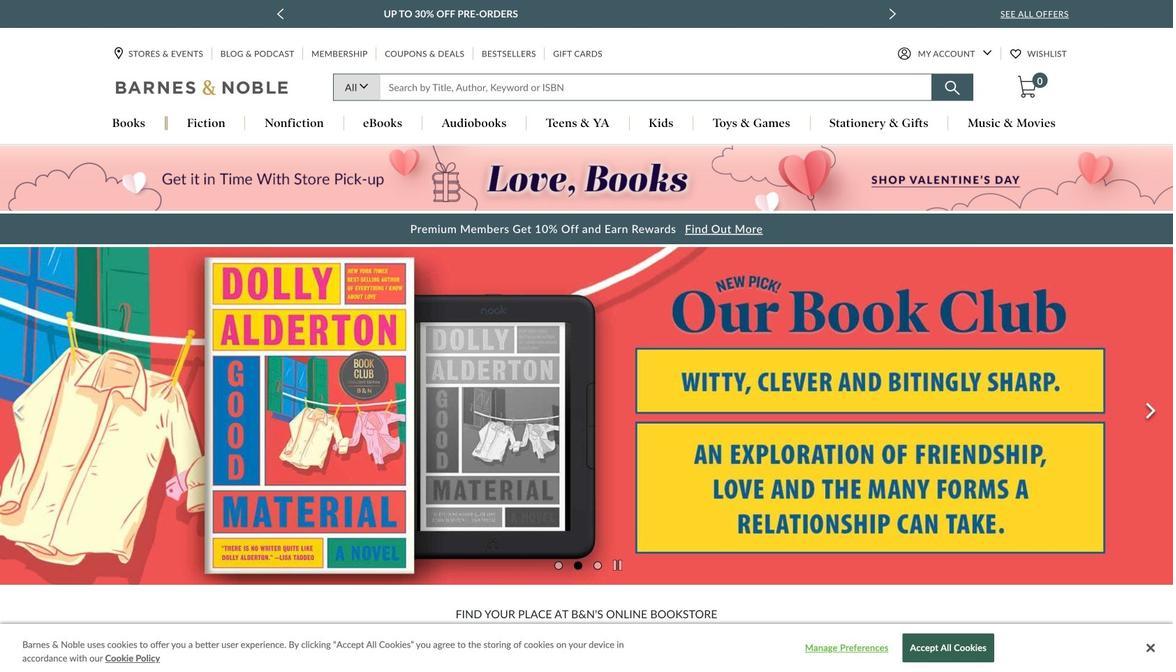 Task type: describe. For each thing, give the bounding box(es) containing it.
user image
[[898, 47, 911, 60]]

Search by Title, Author, Keyword or ISBN text field
[[380, 74, 932, 101]]

logo image
[[116, 79, 289, 99]]

love, books. get it in time with store pick up. shop valentines day image
[[0, 146, 1173, 211]]

next slide / item image
[[889, 8, 896, 20]]

previous slide / item image
[[277, 8, 284, 20]]

cart image
[[1018, 76, 1037, 98]]



Task type: vqa. For each thing, say whether or not it's contained in the screenshot.
Hot Mess (Diary of a Wimpy Kid Book 19) by Jeff Kinney
no



Task type: locate. For each thing, give the bounding box(es) containing it.
main content
[[0, 145, 1173, 672]]

None field
[[380, 74, 932, 101]]

privacy alert dialog
[[0, 624, 1173, 672]]

down arrow image
[[983, 50, 992, 56]]

search image
[[945, 81, 960, 95]]



